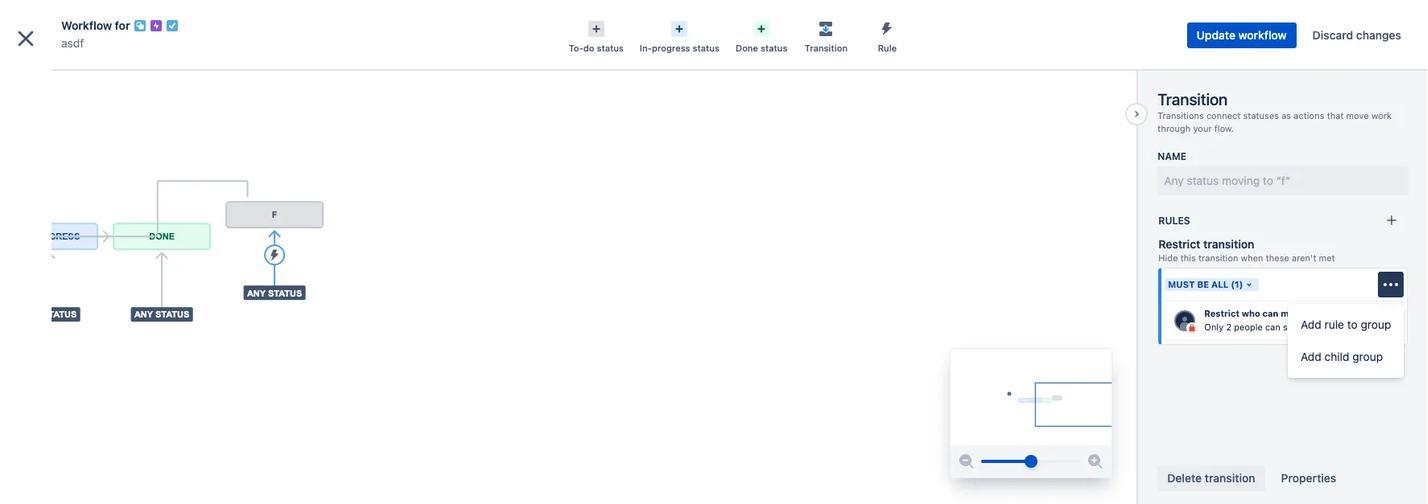 Task type: describe. For each thing, give the bounding box(es) containing it.
restrict transition hide this transition when these aren't met
[[1158, 238, 1335, 263]]

delete
[[1167, 472, 1202, 485]]

restrict who can move an issue only 2 people can see this transition
[[1204, 308, 1358, 332]]

issue types
[[23, 230, 84, 244]]

this inside restrict who can move an issue only 2 people can see this transition
[[1300, 322, 1316, 332]]

primary element
[[10, 0, 1121, 45]]

any status moving to "f"
[[1164, 174, 1291, 188]]

1 vertical spatial group
[[1352, 350, 1383, 364]]

connect
[[1206, 110, 1241, 121]]

rule button
[[857, 16, 918, 55]]

transition up all
[[1198, 253, 1238, 263]]

0 vertical spatial group
[[1361, 318, 1391, 332]]

add for add child group
[[1301, 350, 1321, 364]]

through
[[1158, 123, 1191, 133]]

create banner
[[0, 0, 1427, 45]]

you're in the workflow viewfinder, use the arrow keys to move it element
[[951, 349, 1112, 446]]

status right "any"
[[1187, 174, 1219, 188]]

close workflow editor image
[[13, 26, 39, 52]]

actions
[[1294, 110, 1324, 121]]

rule group - more actions image
[[1381, 275, 1401, 294]]

move inside restrict who can move an issue only 2 people can see this transition
[[1281, 308, 1304, 318]]

delete transition
[[1167, 472, 1255, 485]]

that
[[1327, 110, 1344, 121]]

1 vertical spatial asdf
[[48, 70, 72, 84]]

who
[[1242, 308, 1260, 318]]

name
[[1158, 151, 1186, 163]]

hide
[[1158, 253, 1178, 263]]

add child group button
[[1288, 341, 1404, 373]]

restrict for transition
[[1158, 238, 1200, 251]]

in-progress status
[[640, 43, 720, 53]]

be
[[1197, 279, 1209, 289]]

0 vertical spatial asdf
[[61, 36, 84, 50]]

all
[[1211, 279, 1229, 289]]

discard changes
[[1313, 28, 1401, 42]]

properties
[[1281, 472, 1336, 485]]

must be all (1)
[[1168, 279, 1243, 289]]

create button
[[586, 10, 641, 35]]

add rule to group button
[[1288, 309, 1404, 341]]

add rule to group
[[1301, 318, 1391, 332]]

work
[[1371, 110, 1392, 121]]

must be all (1) button
[[1165, 278, 1259, 291]]

rule
[[878, 43, 897, 53]]

properties button
[[1271, 466, 1346, 492]]

update
[[1197, 28, 1235, 42]]

transition transitions connect statuses as actions that move work through your flow.
[[1158, 90, 1392, 133]]

to-do status button
[[561, 16, 632, 55]]

in-progress status button
[[632, 16, 728, 55]]

child
[[1324, 350, 1349, 364]]

restrict for who
[[1204, 308, 1239, 318]]

any
[[1164, 174, 1184, 188]]

0 vertical spatial can
[[1262, 308, 1278, 318]]

see
[[1283, 322, 1298, 332]]

must
[[1168, 279, 1195, 289]]

in-
[[640, 43, 652, 53]]

2
[[1226, 322, 1232, 332]]

when
[[1241, 253, 1263, 263]]

Zoom level range field
[[981, 446, 1081, 478]]

task link
[[6, 301, 187, 333]]



Task type: vqa. For each thing, say whether or not it's contained in the screenshot.
how within Before you map your workflow here, spend some time with your team. Learn what's effective, what's not, and how to help your team be their best.
no



Task type: locate. For each thing, give the bounding box(es) containing it.
flow.
[[1214, 123, 1234, 133]]

0 vertical spatial to
[[1263, 174, 1273, 188]]

statuses
[[1243, 110, 1279, 121]]

done status button
[[728, 16, 796, 55]]

add child group
[[1301, 350, 1383, 364]]

zoom in image
[[1086, 452, 1105, 472]]

progress
[[652, 43, 690, 53]]

your
[[1193, 123, 1212, 133]]

done status
[[736, 43, 788, 53]]

these
[[1266, 253, 1289, 263]]

restrict up hide
[[1158, 238, 1200, 251]]

asdf down the asdf link
[[48, 70, 72, 84]]

add right see
[[1301, 318, 1321, 332]]

1 vertical spatial to
[[1347, 318, 1358, 332]]

transition inside popup button
[[805, 43, 848, 53]]

update workflow
[[1197, 28, 1287, 42]]

task
[[61, 310, 85, 324]]

workflow
[[61, 19, 112, 32]]

1 vertical spatial this
[[1300, 322, 1316, 332]]

group right child
[[1352, 350, 1383, 364]]

status right done
[[761, 43, 788, 53]]

group
[[6, 216, 187, 424], [1288, 304, 1404, 378], [6, 338, 187, 382]]

discard
[[1313, 28, 1353, 42]]

0 horizontal spatial restrict
[[1158, 238, 1200, 251]]

workflow for
[[61, 19, 130, 32]]

to inside button
[[1347, 318, 1358, 332]]

changes
[[1356, 28, 1401, 42]]

0 vertical spatial move
[[1346, 110, 1369, 121]]

transitions
[[1158, 110, 1204, 121]]

restrict
[[1158, 238, 1200, 251], [1204, 308, 1239, 318]]

transition inside restrict who can move an issue only 2 people can see this transition
[[1318, 322, 1358, 332]]

0 horizontal spatial to
[[1263, 174, 1273, 188]]

this right hide
[[1180, 253, 1196, 263]]

types
[[54, 230, 84, 244]]

can right who
[[1262, 308, 1278, 318]]

transition up when
[[1203, 238, 1254, 251]]

1 vertical spatial can
[[1265, 322, 1280, 332]]

0 vertical spatial restrict
[[1158, 238, 1200, 251]]

restrict up 2
[[1204, 308, 1239, 318]]

transition for transition
[[805, 43, 848, 53]]

rule
[[1324, 318, 1344, 332]]

can
[[1262, 308, 1278, 318], [1265, 322, 1280, 332]]

group containing issue types
[[6, 216, 187, 424]]

0 vertical spatial transition
[[805, 43, 848, 53]]

0 vertical spatial add
[[1301, 318, 1321, 332]]

move right that
[[1346, 110, 1369, 121]]

this
[[1180, 253, 1196, 263], [1300, 322, 1316, 332]]

can left see
[[1265, 322, 1280, 332]]

0 vertical spatial this
[[1180, 253, 1196, 263]]

add rule image
[[1385, 214, 1398, 227]]

rules
[[1158, 215, 1190, 227]]

transition
[[805, 43, 848, 53], [1158, 90, 1228, 109]]

1 vertical spatial add
[[1301, 350, 1321, 364]]

to
[[1263, 174, 1273, 188], [1347, 318, 1358, 332]]

create
[[596, 15, 631, 29]]

group containing add rule to group
[[1288, 304, 1404, 378]]

issue
[[1320, 308, 1343, 318]]

1 horizontal spatial transition
[[1158, 90, 1228, 109]]

delete transition button
[[1158, 466, 1265, 492]]

aren't
[[1292, 253, 1316, 263]]

only
[[1204, 322, 1224, 332]]

1 horizontal spatial restrict
[[1204, 308, 1239, 318]]

1 horizontal spatial this
[[1300, 322, 1316, 332]]

as
[[1282, 110, 1291, 121]]

asdf down workflow
[[61, 36, 84, 50]]

issue
[[23, 230, 51, 244]]

workflow
[[1238, 28, 1287, 42]]

0 horizontal spatial transition
[[805, 43, 848, 53]]

to left '"f"' on the right top of page
[[1263, 174, 1273, 188]]

move inside "transition transitions connect statuses as actions that move work through your flow."
[[1346, 110, 1369, 121]]

add
[[1301, 318, 1321, 332], [1301, 350, 1321, 364]]

(1)
[[1231, 279, 1243, 289]]

1 vertical spatial move
[[1281, 308, 1304, 318]]

Search field
[[1121, 10, 1282, 35]]

2 add from the top
[[1301, 350, 1321, 364]]

transition inside "transition transitions connect statuses as actions that move work through your flow."
[[1158, 90, 1228, 109]]

transition for transition transitions connect statuses as actions that move work through your flow.
[[1158, 90, 1228, 109]]

an
[[1307, 308, 1317, 318]]

0 horizontal spatial this
[[1180, 253, 1196, 263]]

restrict inside restrict who can move an issue only 2 people can see this transition
[[1204, 308, 1239, 318]]

to right the rule
[[1347, 318, 1358, 332]]

"f"
[[1276, 174, 1291, 188]]

group
[[1361, 318, 1391, 332], [1352, 350, 1383, 364]]

to-do status
[[569, 43, 624, 53]]

1 vertical spatial restrict
[[1204, 308, 1239, 318]]

1 horizontal spatial to
[[1347, 318, 1358, 332]]

zoom out image
[[957, 452, 977, 472]]

asdf link
[[61, 34, 84, 53]]

moving
[[1222, 174, 1260, 188]]

status
[[597, 43, 624, 53], [693, 43, 720, 53], [761, 43, 788, 53], [1187, 174, 1219, 188]]

1 vertical spatial transition
[[1158, 90, 1228, 109]]

jira software image
[[42, 13, 150, 32], [42, 13, 150, 32]]

restrict inside restrict transition hide this transition when these aren't met
[[1158, 238, 1200, 251]]

1 add from the top
[[1301, 318, 1321, 332]]

update workflow button
[[1187, 23, 1296, 48]]

rule group - level 1 group
[[1158, 268, 1408, 345]]

status right do at the left top
[[597, 43, 624, 53]]

move up see
[[1281, 308, 1304, 318]]

add left child
[[1301, 350, 1321, 364]]

done
[[736, 43, 758, 53]]

transition button
[[796, 16, 857, 55]]

status inside 'popup button'
[[693, 43, 720, 53]]

transition
[[1203, 238, 1254, 251], [1198, 253, 1238, 263], [1318, 322, 1358, 332], [1205, 472, 1255, 485]]

discard changes button
[[1303, 23, 1411, 48]]

met
[[1319, 253, 1335, 263]]

this inside restrict transition hide this transition when these aren't met
[[1180, 253, 1196, 263]]

transition left rule
[[805, 43, 848, 53]]

transition inside button
[[1205, 472, 1255, 485]]

for
[[115, 19, 130, 32]]

add for add rule to group
[[1301, 318, 1321, 332]]

to-
[[569, 43, 583, 53]]

transition right delete
[[1205, 472, 1255, 485]]

people
[[1234, 322, 1263, 332]]

1 horizontal spatial move
[[1346, 110, 1369, 121]]

this down an
[[1300, 322, 1316, 332]]

asdf
[[61, 36, 84, 50], [48, 70, 72, 84]]

transition up transitions
[[1158, 90, 1228, 109]]

do
[[583, 43, 594, 53]]

status right progress
[[693, 43, 720, 53]]

group right the rule
[[1361, 318, 1391, 332]]

0 horizontal spatial move
[[1281, 308, 1304, 318]]

transition down issue
[[1318, 322, 1358, 332]]

move
[[1346, 110, 1369, 121], [1281, 308, 1304, 318]]



